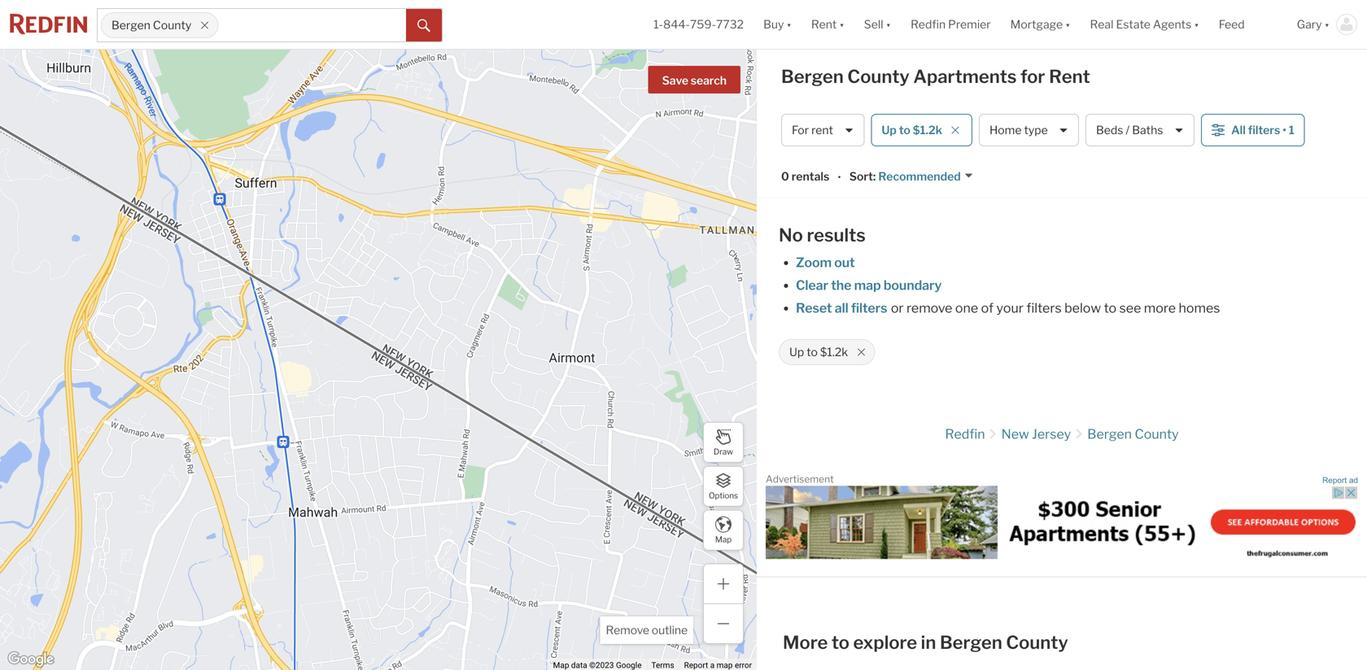 Task type: vqa. For each thing, say whether or not it's contained in the screenshot.
Some
no



Task type: describe. For each thing, give the bounding box(es) containing it.
buy
[[764, 17, 784, 31]]

new
[[1002, 427, 1030, 442]]

:
[[874, 170, 876, 183]]

no
[[779, 224, 803, 246]]

remove
[[606, 624, 650, 638]]

more to explore in bergen county
[[783, 632, 1069, 654]]

bergen county apartments for rent
[[782, 66, 1091, 88]]

▾ for mortgage ▾
[[1066, 17, 1071, 31]]

remove outline button
[[600, 617, 694, 645]]

bergen county link
[[1088, 427, 1179, 442]]

results
[[807, 224, 866, 246]]

redfin link
[[946, 427, 986, 442]]

report ad
[[1323, 476, 1359, 485]]

$1.2k for remove up to $1.2k icon within up to $1.2k button
[[913, 123, 943, 137]]

redfin premier
[[911, 17, 991, 31]]

recommended
[[879, 170, 961, 183]]

remove
[[907, 300, 953, 316]]

bergen up for rent
[[782, 66, 844, 88]]

boundary
[[884, 278, 942, 294]]

buy ▾ button
[[754, 0, 802, 49]]

1
[[1289, 123, 1295, 137]]

more
[[783, 632, 828, 654]]

to down reset
[[807, 346, 818, 359]]

sell ▾ button
[[855, 0, 901, 49]]

real estate agents ▾
[[1091, 17, 1200, 31]]

beds / baths
[[1097, 123, 1164, 137]]

homes
[[1179, 300, 1221, 316]]

sell
[[864, 17, 884, 31]]

all filters • 1
[[1232, 123, 1295, 137]]

1 vertical spatial bergen county
[[1088, 427, 1179, 442]]

clear the map boundary button
[[795, 278, 943, 294]]

no results
[[779, 224, 866, 246]]

all
[[835, 300, 849, 316]]

home
[[990, 123, 1022, 137]]

0 rentals •
[[782, 170, 842, 185]]

0 horizontal spatial remove up to $1.2k image
[[857, 348, 867, 357]]

real estate agents ▾ button
[[1081, 0, 1210, 49]]

filters inside button
[[1249, 123, 1281, 137]]

7732
[[716, 17, 744, 31]]

search
[[691, 74, 727, 88]]

gary ▾
[[1298, 17, 1330, 31]]

5 ▾ from the left
[[1195, 17, 1200, 31]]

up to $1.2k for remove up to $1.2k icon to the left
[[790, 346, 848, 359]]

one
[[956, 300, 979, 316]]

real
[[1091, 17, 1114, 31]]

0
[[782, 170, 790, 183]]

bergen right jersey
[[1088, 427, 1132, 442]]

remove outline
[[606, 624, 688, 638]]

remove bergen county image
[[200, 20, 210, 30]]

759-
[[690, 17, 716, 31]]

draw
[[714, 447, 734, 457]]

up to $1.2k for remove up to $1.2k icon within up to $1.2k button
[[882, 123, 943, 137]]

mortgage
[[1011, 17, 1063, 31]]

map button
[[703, 510, 744, 551]]

of
[[982, 300, 994, 316]]

clear
[[796, 278, 829, 294]]

below
[[1065, 300, 1102, 316]]

or
[[891, 300, 904, 316]]

buy ▾ button
[[764, 0, 792, 49]]

apartments
[[914, 66, 1017, 88]]

reset
[[796, 300, 832, 316]]

ad
[[1350, 476, 1359, 485]]

sell ▾ button
[[864, 0, 892, 49]]

map
[[855, 278, 881, 294]]

your
[[997, 300, 1024, 316]]

feed button
[[1210, 0, 1288, 49]]

▾ for sell ▾
[[886, 17, 892, 31]]

advertisement
[[766, 474, 834, 486]]

save
[[662, 74, 689, 88]]

report
[[1323, 476, 1347, 485]]

draw button
[[703, 423, 744, 463]]

map
[[716, 535, 732, 545]]

/
[[1126, 123, 1130, 137]]

844-
[[664, 17, 690, 31]]

rent ▾ button
[[802, 0, 855, 49]]

up for remove up to $1.2k icon within up to $1.2k button
[[882, 123, 897, 137]]

google image
[[4, 650, 58, 671]]

• for all filters • 1
[[1283, 123, 1287, 137]]

submit search image
[[418, 19, 431, 32]]

redfin premier button
[[901, 0, 1001, 49]]

• for 0 rentals •
[[838, 171, 842, 185]]

premier
[[949, 17, 991, 31]]

1-844-759-7732
[[654, 17, 744, 31]]



Task type: locate. For each thing, give the bounding box(es) containing it.
▾ right the mortgage
[[1066, 17, 1071, 31]]

more
[[1145, 300, 1177, 316]]

up to $1.2k
[[882, 123, 943, 137], [790, 346, 848, 359]]

redfin inside redfin premier button
[[911, 17, 946, 31]]

$1.2k inside button
[[913, 123, 943, 137]]

to up recommended
[[899, 123, 911, 137]]

1 vertical spatial rent
[[1049, 66, 1091, 88]]

map region
[[0, 4, 804, 671]]

filters right all
[[1249, 123, 1281, 137]]

▾ left sell
[[840, 17, 845, 31]]

rent right buy ▾
[[812, 17, 837, 31]]

0 vertical spatial rent
[[812, 17, 837, 31]]

buy ▾
[[764, 17, 792, 31]]

bergen left remove bergen county image
[[112, 18, 151, 32]]

rent right for
[[1049, 66, 1091, 88]]

to inside button
[[899, 123, 911, 137]]

$1.2k up recommended button
[[913, 123, 943, 137]]

1 vertical spatial remove up to $1.2k image
[[857, 348, 867, 357]]

2 ▾ from the left
[[840, 17, 845, 31]]

1 vertical spatial redfin
[[946, 427, 986, 442]]

0 horizontal spatial rent
[[812, 17, 837, 31]]

agents
[[1154, 17, 1192, 31]]

see
[[1120, 300, 1142, 316]]

• inside all filters • 1 button
[[1283, 123, 1287, 137]]

0 vertical spatial up
[[882, 123, 897, 137]]

0 vertical spatial remove up to $1.2k image
[[951, 125, 961, 135]]

to left see
[[1104, 300, 1117, 316]]

up to $1.2k down reset
[[790, 346, 848, 359]]

0 vertical spatial •
[[1283, 123, 1287, 137]]

mortgage ▾ button
[[1011, 0, 1071, 49]]

filters down clear the map boundary 'button'
[[851, 300, 888, 316]]

0 horizontal spatial up to $1.2k
[[790, 346, 848, 359]]

1 horizontal spatial rent
[[1049, 66, 1091, 88]]

in
[[921, 632, 937, 654]]

options
[[709, 491, 738, 501]]

type
[[1025, 123, 1048, 137]]

new jersey
[[1002, 427, 1072, 442]]

beds
[[1097, 123, 1124, 137]]

▾
[[787, 17, 792, 31], [840, 17, 845, 31], [886, 17, 892, 31], [1066, 17, 1071, 31], [1195, 17, 1200, 31], [1325, 17, 1330, 31]]

1 horizontal spatial bergen county
[[1088, 427, 1179, 442]]

▾ for gary ▾
[[1325, 17, 1330, 31]]

1 horizontal spatial remove up to $1.2k image
[[951, 125, 961, 135]]

1 vertical spatial •
[[838, 171, 842, 185]]

bergen
[[112, 18, 151, 32], [782, 66, 844, 88], [1088, 427, 1132, 442], [940, 632, 1003, 654]]

up to $1.2k button
[[871, 114, 973, 147]]

all filters • 1 button
[[1202, 114, 1306, 147]]

0 horizontal spatial filters
[[851, 300, 888, 316]]

▾ for buy ▾
[[787, 17, 792, 31]]

up to $1.2k up recommended
[[882, 123, 943, 137]]

baths
[[1133, 123, 1164, 137]]

gary
[[1298, 17, 1323, 31]]

1 horizontal spatial up
[[882, 123, 897, 137]]

1-844-759-7732 link
[[654, 17, 744, 31]]

zoom
[[796, 255, 832, 271]]

▾ right buy
[[787, 17, 792, 31]]

up down reset
[[790, 346, 805, 359]]

rent ▾ button
[[812, 0, 845, 49]]

▾ right sell
[[886, 17, 892, 31]]

1 horizontal spatial •
[[1283, 123, 1287, 137]]

to inside zoom out clear the map boundary reset all filters or remove one of your filters below to see more homes
[[1104, 300, 1117, 316]]

feed
[[1219, 17, 1245, 31]]

up inside up to $1.2k button
[[882, 123, 897, 137]]

0 vertical spatial bergen county
[[112, 18, 192, 32]]

estate
[[1117, 17, 1151, 31]]

filters right your
[[1027, 300, 1062, 316]]

the
[[831, 278, 852, 294]]

explore
[[854, 632, 918, 654]]

for rent button
[[782, 114, 865, 147]]

sort :
[[850, 170, 876, 183]]

ad region
[[766, 486, 1359, 560]]

$1.2k for remove up to $1.2k icon to the left
[[821, 346, 848, 359]]

for
[[1021, 66, 1046, 88]]

sell ▾
[[864, 17, 892, 31]]

for rent
[[792, 123, 834, 137]]

zoom out button
[[795, 255, 856, 271]]

remove up to $1.2k image
[[951, 125, 961, 135], [857, 348, 867, 357]]

▾ for rent ▾
[[840, 17, 845, 31]]

mortgage ▾ button
[[1001, 0, 1081, 49]]

outline
[[652, 624, 688, 638]]

redfin left 'premier'
[[911, 17, 946, 31]]

0 horizontal spatial bergen county
[[112, 18, 192, 32]]

2 horizontal spatial filters
[[1249, 123, 1281, 137]]

remove up to $1.2k image inside up to $1.2k button
[[951, 125, 961, 135]]

6 ▾ from the left
[[1325, 17, 1330, 31]]

$1.2k down all
[[821, 346, 848, 359]]

▾ right agents
[[1195, 17, 1200, 31]]

0 vertical spatial redfin
[[911, 17, 946, 31]]

$1.2k
[[913, 123, 943, 137], [821, 346, 848, 359]]

4 ▾ from the left
[[1066, 17, 1071, 31]]

1 vertical spatial up
[[790, 346, 805, 359]]

redfin for redfin
[[946, 427, 986, 442]]

• left 1
[[1283, 123, 1287, 137]]

redfin left new
[[946, 427, 986, 442]]

save search
[[662, 74, 727, 88]]

home type
[[990, 123, 1048, 137]]

bergen right in
[[940, 632, 1003, 654]]

0 vertical spatial up to $1.2k
[[882, 123, 943, 137]]

redfin
[[911, 17, 946, 31], [946, 427, 986, 442]]

all
[[1232, 123, 1246, 137]]

remove up to $1.2k image left home
[[951, 125, 961, 135]]

rent
[[812, 17, 837, 31], [1049, 66, 1091, 88]]

for
[[792, 123, 809, 137]]

remove up to $1.2k image down reset all filters button
[[857, 348, 867, 357]]

up for remove up to $1.2k icon to the left
[[790, 346, 805, 359]]

1 vertical spatial $1.2k
[[821, 346, 848, 359]]

0 horizontal spatial up
[[790, 346, 805, 359]]

0 horizontal spatial $1.2k
[[821, 346, 848, 359]]

redfin for redfin premier
[[911, 17, 946, 31]]

rent inside rent ▾ dropdown button
[[812, 17, 837, 31]]

▾ right gary
[[1325, 17, 1330, 31]]

new jersey link
[[1002, 427, 1072, 442]]

filters
[[1249, 123, 1281, 137], [851, 300, 888, 316], [1027, 300, 1062, 316]]

rent
[[812, 123, 834, 137]]

report ad button
[[1323, 476, 1359, 489]]

3 ▾ from the left
[[886, 17, 892, 31]]

sort
[[850, 170, 874, 183]]

1 horizontal spatial up to $1.2k
[[882, 123, 943, 137]]

reset all filters button
[[795, 300, 889, 316]]

out
[[835, 255, 855, 271]]

rentals
[[792, 170, 830, 183]]

options button
[[703, 467, 744, 507]]

recommended button
[[876, 169, 974, 185]]

0 vertical spatial $1.2k
[[913, 123, 943, 137]]

up up recommended
[[882, 123, 897, 137]]

1 horizontal spatial filters
[[1027, 300, 1062, 316]]

home type button
[[979, 114, 1080, 147]]

• left sort
[[838, 171, 842, 185]]

1 ▾ from the left
[[787, 17, 792, 31]]

1-
[[654, 17, 664, 31]]

real estate agents ▾ link
[[1091, 0, 1200, 49]]

up
[[882, 123, 897, 137], [790, 346, 805, 359]]

1 horizontal spatial $1.2k
[[913, 123, 943, 137]]

None search field
[[218, 9, 406, 42]]

county
[[153, 18, 192, 32], [848, 66, 910, 88], [1135, 427, 1179, 442], [1007, 632, 1069, 654]]

rent ▾
[[812, 17, 845, 31]]

to right more
[[832, 632, 850, 654]]

jersey
[[1032, 427, 1072, 442]]

0 horizontal spatial •
[[838, 171, 842, 185]]

save search button
[[649, 66, 741, 94]]

1 vertical spatial up to $1.2k
[[790, 346, 848, 359]]

• inside '0 rentals •'
[[838, 171, 842, 185]]

up to $1.2k inside up to $1.2k button
[[882, 123, 943, 137]]

zoom out clear the map boundary reset all filters or remove one of your filters below to see more homes
[[796, 255, 1221, 316]]



